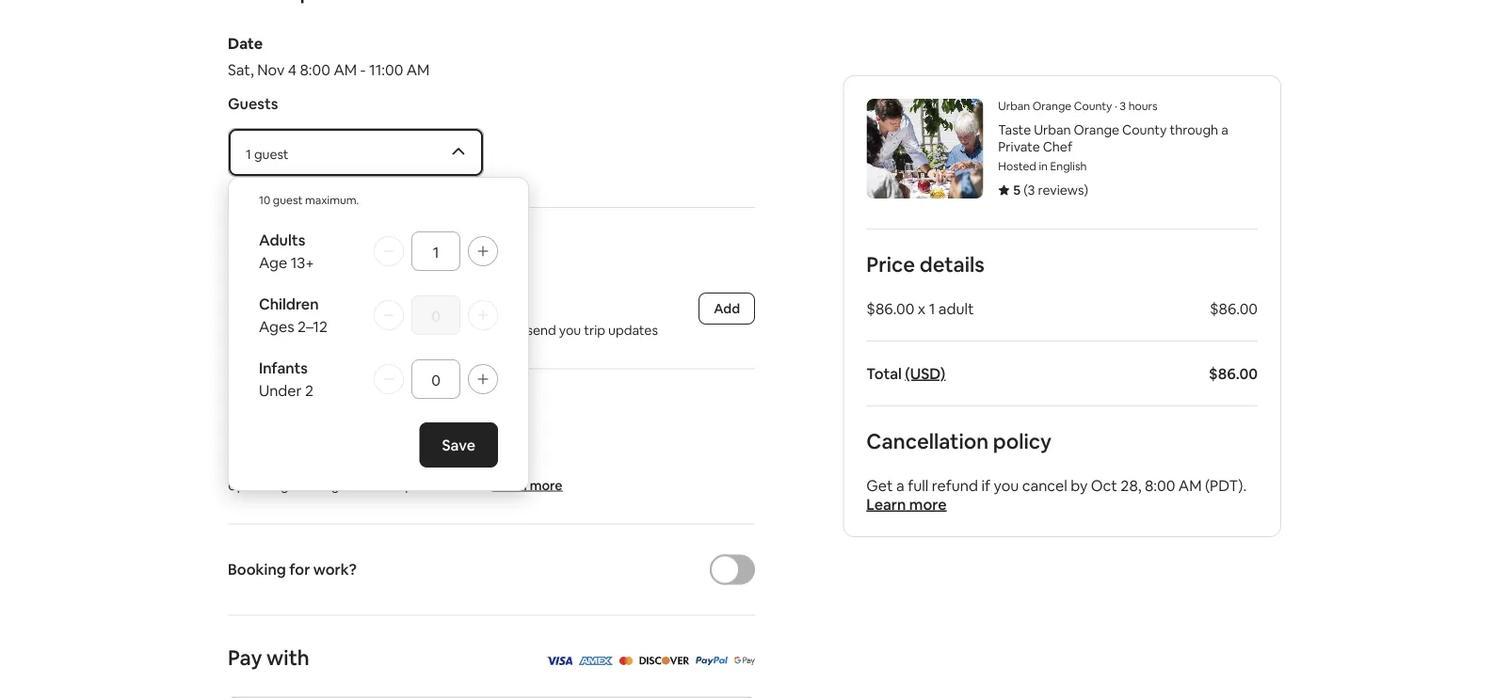 Task type: vqa. For each thing, say whether or not it's contained in the screenshot.
bottom the 19
no



Task type: locate. For each thing, give the bounding box(es) containing it.
policy
[[994, 428, 1052, 455]]

urban up the taste
[[999, 99, 1031, 114]]

county left ·
[[1075, 99, 1113, 114]]

by
[[1071, 476, 1088, 495]]

10 inside the guest requirements up to 10 guests ages 18 and up can attend. learn more
[[264, 477, 278, 494]]

0 horizontal spatial trip
[[402, 237, 437, 264]]

learn left full
[[867, 495, 907, 514]]

0 horizontal spatial 1
[[246, 146, 251, 163]]

a left full
[[897, 476, 905, 495]]

10 guest maximum.
[[259, 193, 359, 208]]

am
[[334, 60, 357, 79], [407, 60, 430, 79], [1179, 476, 1202, 495]]

learn more link right attend.
[[493, 477, 563, 494]]

can for phone number
[[502, 322, 524, 339]]

3 right 5
[[1028, 182, 1036, 199]]

a right through
[[1222, 122, 1229, 138]]

0 vertical spatial guest
[[254, 146, 289, 163]]

0 horizontal spatial to
[[248, 477, 261, 494]]

1 vertical spatial your
[[319, 322, 346, 339]]

up
[[398, 477, 413, 494]]

visa card image left mastercard image
[[546, 658, 573, 666]]

1 vertical spatial a
[[897, 476, 905, 495]]

more right get
[[910, 495, 947, 514]]

to left know
[[298, 398, 319, 425]]

a
[[1222, 122, 1229, 138], [897, 476, 905, 495]]

·
[[1115, 99, 1118, 114]]

1 horizontal spatial for
[[320, 237, 349, 264]]

5 ( 3 reviews )
[[1014, 182, 1089, 199]]

1 guest button
[[229, 129, 483, 176]]

2
[[305, 381, 314, 400]]

your down maximum.
[[353, 237, 397, 264]]

0 vertical spatial 3
[[1120, 99, 1127, 114]]

hours
[[1129, 99, 1158, 114]]

trip left updates
[[584, 322, 606, 339]]

0 vertical spatial add
[[714, 300, 740, 317]]

can inside the guest requirements up to 10 guests ages 18 and up can attend. learn more
[[416, 477, 438, 494]]

add inside button
[[714, 300, 740, 317]]

1 group from the top
[[259, 230, 498, 272]]

learn more link down cancellation
[[867, 495, 947, 514]]

learn right attend.
[[493, 477, 527, 494]]

1 horizontal spatial learn
[[867, 495, 907, 514]]

1 horizontal spatial add
[[714, 300, 740, 317]]

0 vertical spatial 1
[[246, 146, 251, 163]]

1 down guests
[[246, 146, 251, 163]]

and down phone
[[256, 322, 279, 339]]

visa card image left mastercard icon
[[546, 651, 573, 670]]

3 group from the top
[[259, 358, 498, 400]]

0 horizontal spatial add
[[228, 322, 254, 339]]

1 vertical spatial 8:00
[[1145, 476, 1176, 495]]

learn more link
[[493, 477, 563, 494], [867, 495, 947, 514]]

3
[[1120, 99, 1127, 114], [1028, 182, 1036, 199]]

8:00
[[300, 60, 331, 79], [1145, 476, 1176, 495]]

can right up
[[416, 477, 438, 494]]

0 vertical spatial orange
[[1033, 99, 1072, 114]]

can
[[502, 322, 524, 339], [416, 477, 438, 494]]

1 vertical spatial and
[[372, 477, 395, 494]]

0 horizontal spatial and
[[256, 322, 279, 339]]

(
[[1024, 182, 1028, 199]]

0 vertical spatial 10
[[259, 193, 271, 208]]

urban up in
[[1035, 122, 1072, 138]]

guests
[[228, 94, 278, 113]]

cancellation
[[867, 428, 989, 455]]

1 horizontal spatial you
[[994, 476, 1020, 495]]

and inside phone number add and verify your phone number so airbnb can send you trip updates
[[256, 322, 279, 339]]

1 vertical spatial you
[[994, 476, 1020, 495]]

1 horizontal spatial can
[[502, 322, 524, 339]]

0 vertical spatial you
[[559, 322, 581, 339]]

mastercard image
[[619, 658, 633, 666]]

discover card image right mastercard icon
[[639, 651, 690, 670]]

and right 18
[[372, 477, 395, 494]]

0 horizontal spatial am
[[334, 60, 357, 79]]

guest
[[228, 454, 272, 473]]

you inside get a full refund if you cancel by oct 28, 8:00 am (pdt). learn more
[[994, 476, 1020, 495]]

guest
[[254, 146, 289, 163], [273, 193, 303, 208]]

$86.00
[[867, 299, 915, 318], [1210, 299, 1258, 318], [1210, 364, 1258, 383]]

am right the 11:00
[[407, 60, 430, 79]]

you right if
[[994, 476, 1020, 495]]

google pay image
[[734, 651, 755, 670]]

guest inside dropdown button
[[254, 146, 289, 163]]

1 discover card image from the top
[[639, 651, 690, 670]]

county down hours
[[1123, 122, 1167, 138]]

1 horizontal spatial 8:00
[[1145, 476, 1176, 495]]

to right up
[[248, 477, 261, 494]]

0 horizontal spatial a
[[897, 476, 905, 495]]

for left work?
[[289, 560, 310, 580]]

0 vertical spatial group
[[259, 230, 498, 272]]

1 right x
[[929, 299, 936, 318]]

guest up adults
[[273, 193, 303, 208]]

number
[[276, 299, 333, 318]]

0 horizontal spatial more
[[530, 477, 563, 494]]

0 vertical spatial learn
[[493, 477, 527, 494]]

0 vertical spatial and
[[256, 322, 279, 339]]

2 group from the top
[[259, 294, 498, 336]]

your
[[353, 237, 397, 264], [319, 322, 346, 339]]

0 horizontal spatial county
[[1075, 99, 1113, 114]]

1 vertical spatial add
[[228, 322, 254, 339]]

1 american express card image from the top
[[579, 651, 614, 670]]

hosted
[[999, 159, 1037, 174]]

(pdt).
[[1206, 476, 1247, 495]]

0 vertical spatial urban
[[999, 99, 1031, 114]]

google pay image
[[734, 658, 755, 666]]

visa card image
[[546, 651, 573, 670], [546, 658, 573, 666]]

2 horizontal spatial am
[[1179, 476, 1202, 495]]

0 vertical spatial county
[[1075, 99, 1113, 114]]

1 horizontal spatial orange
[[1074, 122, 1120, 138]]

1 vertical spatial 10
[[264, 477, 278, 494]]

0 vertical spatial 8:00
[[300, 60, 331, 79]]

orange down ·
[[1074, 122, 1120, 138]]

none text field inside group
[[423, 371, 449, 390]]

cancel
[[1023, 476, 1068, 495]]

1 horizontal spatial trip
[[584, 322, 606, 339]]

american express card image left mastercard image
[[579, 658, 614, 666]]

phone
[[228, 299, 273, 318]]

1 vertical spatial for
[[289, 560, 310, 580]]

1 vertical spatial trip
[[584, 322, 606, 339]]

a inside get a full refund if you cancel by oct 28, 8:00 am (pdt). learn more
[[897, 476, 905, 495]]

8:00 inside get a full refund if you cancel by oct 28, 8:00 am (pdt). learn more
[[1145, 476, 1176, 495]]

paypal image
[[696, 651, 729, 670]]

american express card image left mastercard icon
[[579, 651, 614, 670]]

1 vertical spatial learn more link
[[867, 495, 947, 514]]

orange
[[1033, 99, 1072, 114], [1074, 122, 1120, 138]]

1 horizontal spatial more
[[910, 495, 947, 514]]

1 vertical spatial to
[[248, 477, 261, 494]]

None text field
[[423, 371, 449, 390]]

discover card image right mastercard image
[[639, 658, 690, 666]]

0 horizontal spatial 3
[[1028, 182, 1036, 199]]

and
[[256, 322, 279, 339], [372, 477, 395, 494]]

10 left guests
[[264, 477, 278, 494]]

8:00 right '4'
[[300, 60, 331, 79]]

learn inside get a full refund if you cancel by oct 28, 8:00 am (pdt). learn more
[[867, 495, 907, 514]]

0 vertical spatial more
[[530, 477, 563, 494]]

english
[[1051, 159, 1087, 174]]

5
[[1014, 182, 1021, 199]]

10 up adults
[[259, 193, 271, 208]]

orange up chef
[[1033, 99, 1072, 114]]

None text field
[[423, 243, 449, 262], [423, 307, 449, 326], [423, 243, 449, 262], [423, 307, 449, 326]]

know
[[323, 398, 377, 425]]

0 horizontal spatial orange
[[1033, 99, 1072, 114]]

chef
[[1043, 138, 1073, 155]]

2 vertical spatial group
[[259, 358, 498, 400]]

more inside get a full refund if you cancel by oct 28, 8:00 am (pdt). learn more
[[910, 495, 947, 514]]

1 vertical spatial guest
[[273, 193, 303, 208]]

learn
[[493, 477, 527, 494], [867, 495, 907, 514]]

1 vertical spatial learn
[[867, 495, 907, 514]]

can left send
[[502, 322, 524, 339]]

can inside phone number add and verify your phone number so airbnb can send you trip updates
[[502, 322, 524, 339]]

urban
[[999, 99, 1031, 114], [1035, 122, 1072, 138]]

x
[[918, 299, 926, 318]]

$86.00 for total
[[1210, 364, 1258, 383]]

0 horizontal spatial learn
[[493, 477, 527, 494]]

1 horizontal spatial to
[[298, 398, 319, 425]]

am left -
[[334, 60, 357, 79]]

0 horizontal spatial you
[[559, 322, 581, 339]]

1 horizontal spatial a
[[1222, 122, 1229, 138]]

0 vertical spatial can
[[502, 322, 524, 339]]

am left (pdt).
[[1179, 476, 1202, 495]]

to inside the guest requirements up to 10 guests ages 18 and up can attend. learn more
[[248, 477, 261, 494]]

trip up phone number add and verify your phone number so airbnb can send you trip updates
[[402, 237, 437, 264]]

you
[[559, 322, 581, 339], [994, 476, 1020, 495]]

0 vertical spatial for
[[320, 237, 349, 264]]

1 vertical spatial can
[[416, 477, 438, 494]]

you inside phone number add and verify your phone number so airbnb can send you trip updates
[[559, 322, 581, 339]]

0 vertical spatial a
[[1222, 122, 1229, 138]]

age
[[259, 253, 287, 272]]

group
[[259, 230, 498, 272], [259, 294, 498, 336], [259, 358, 498, 400]]

0 vertical spatial learn more link
[[493, 477, 563, 494]]

discover card image
[[639, 651, 690, 670], [639, 658, 690, 666]]

8:00 right 28,
[[1145, 476, 1176, 495]]

you right send
[[559, 322, 581, 339]]

guests
[[281, 477, 321, 494]]

urban orange county · 3 hours taste urban orange county through a private chef hosted in english
[[999, 99, 1229, 174]]

add
[[714, 300, 740, 317], [228, 322, 254, 339]]

1 horizontal spatial 3
[[1120, 99, 1127, 114]]

to
[[298, 398, 319, 425], [248, 477, 261, 494]]

through
[[1170, 122, 1219, 138]]

and inside the guest requirements up to 10 guests ages 18 and up can attend. learn more
[[372, 477, 395, 494]]

county
[[1075, 99, 1113, 114], [1123, 122, 1167, 138]]

3 right ·
[[1120, 99, 1127, 114]]

0 horizontal spatial for
[[289, 560, 310, 580]]

1
[[246, 146, 251, 163], [929, 299, 936, 318]]

adult
[[939, 299, 974, 318]]

trip
[[402, 237, 437, 264], [584, 322, 606, 339]]

1 vertical spatial county
[[1123, 122, 1167, 138]]

guest down guests
[[254, 146, 289, 163]]

up
[[228, 477, 245, 494]]

0 horizontal spatial can
[[416, 477, 438, 494]]

1 horizontal spatial 1
[[929, 299, 936, 318]]

more right attend.
[[530, 477, 563, 494]]

maximum.
[[305, 193, 359, 208]]

0 horizontal spatial 8:00
[[300, 60, 331, 79]]

1 vertical spatial more
[[910, 495, 947, 514]]

1 vertical spatial urban
[[1035, 122, 1072, 138]]

paypal image
[[696, 658, 729, 666]]

save
[[442, 436, 476, 455]]

for right 13+
[[320, 237, 349, 264]]

refund
[[932, 476, 979, 495]]

american express card image
[[579, 651, 614, 670], [579, 658, 614, 666]]

(usd) button
[[905, 364, 946, 383]]

1 horizontal spatial urban
[[1035, 122, 1072, 138]]

for for required
[[320, 237, 349, 264]]

0 horizontal spatial your
[[319, 322, 346, 339]]

1 vertical spatial group
[[259, 294, 498, 336]]

1 horizontal spatial and
[[372, 477, 395, 494]]

your right verify
[[319, 322, 346, 339]]

1 horizontal spatial your
[[353, 237, 397, 264]]

18
[[356, 477, 369, 494]]

full
[[908, 476, 929, 495]]

)
[[1085, 182, 1089, 199]]

8:00 inside 'date sat, nov 4 8:00 am - 11:00 am'
[[300, 60, 331, 79]]



Task type: describe. For each thing, give the bounding box(es) containing it.
nov
[[257, 60, 285, 79]]

guest for 10
[[273, 193, 303, 208]]

requirements
[[275, 454, 372, 473]]

date sat, nov 4 8:00 am - 11:00 am
[[228, 33, 430, 79]]

add button
[[699, 293, 755, 325]]

reviews
[[1039, 182, 1085, 199]]

booking
[[228, 560, 286, 580]]

1 horizontal spatial learn more link
[[867, 495, 947, 514]]

for for booking
[[289, 560, 310, 580]]

with
[[267, 645, 310, 672]]

number
[[391, 322, 438, 339]]

13+
[[291, 253, 314, 272]]

ages
[[259, 317, 294, 336]]

phone
[[349, 322, 388, 339]]

guest for 1
[[254, 146, 289, 163]]

0 vertical spatial your
[[353, 237, 397, 264]]

total
[[867, 364, 902, 383]]

if
[[982, 476, 991, 495]]

0 horizontal spatial learn more link
[[493, 477, 563, 494]]

price
[[867, 251, 916, 278]]

get a full refund if you cancel by oct 28, 8:00 am (pdt). learn more
[[867, 476, 1247, 514]]

1 vertical spatial 3
[[1028, 182, 1036, 199]]

infants
[[259, 358, 308, 378]]

your inside phone number add and verify your phone number so airbnb can send you trip updates
[[319, 322, 346, 339]]

booking for work?
[[228, 560, 357, 580]]

guest requirements up to 10 guests ages 18 and up can attend. learn more
[[228, 454, 563, 494]]

sat,
[[228, 60, 254, 79]]

group containing infants
[[259, 358, 498, 400]]

oct
[[1092, 476, 1118, 495]]

mastercard image
[[619, 651, 633, 670]]

required for your trip
[[228, 237, 437, 264]]

get
[[867, 476, 893, 495]]

0 vertical spatial to
[[298, 398, 319, 425]]

ages
[[324, 477, 353, 494]]

group containing adults
[[259, 230, 498, 272]]

so
[[441, 322, 455, 339]]

date
[[228, 33, 263, 53]]

under
[[259, 381, 302, 400]]

2 discover card image from the top
[[639, 658, 690, 666]]

1 vertical spatial 1
[[929, 299, 936, 318]]

1 guest
[[246, 146, 289, 163]]

am inside get a full refund if you cancel by oct 28, 8:00 am (pdt). learn more
[[1179, 476, 1202, 495]]

save button
[[420, 423, 498, 468]]

add inside phone number add and verify your phone number so airbnb can send you trip updates
[[228, 322, 254, 339]]

trip inside phone number add and verify your phone number so airbnb can send you trip updates
[[584, 322, 606, 339]]

cancellation policy
[[867, 428, 1052, 455]]

can for guest requirements
[[416, 477, 438, 494]]

attend.
[[441, 477, 485, 494]]

2 visa card image from the top
[[546, 658, 573, 666]]

1 vertical spatial orange
[[1074, 122, 1120, 138]]

1 inside dropdown button
[[246, 146, 251, 163]]

airbnb
[[458, 322, 499, 339]]

total (usd)
[[867, 364, 946, 383]]

phone number add and verify your phone number so airbnb can send you trip updates
[[228, 299, 658, 339]]

pay with
[[228, 645, 310, 672]]

more inside the guest requirements up to 10 guests ages 18 and up can attend. learn more
[[530, 477, 563, 494]]

things
[[228, 398, 293, 425]]

things to know
[[228, 398, 377, 425]]

work?
[[313, 560, 357, 580]]

-
[[360, 60, 366, 79]]

4
[[288, 60, 297, 79]]

3 inside urban orange county · 3 hours taste urban orange county through a private chef hosted in english
[[1120, 99, 1127, 114]]

updates
[[609, 322, 658, 339]]

taste
[[999, 122, 1032, 138]]

adults
[[259, 230, 305, 250]]

(usd)
[[905, 364, 946, 383]]

group containing children
[[259, 294, 498, 336]]

learn inside the guest requirements up to 10 guests ages 18 and up can attend. learn more
[[493, 477, 527, 494]]

price details
[[867, 251, 985, 278]]

children ages 2–12
[[259, 294, 328, 336]]

details
[[920, 251, 985, 278]]

1 horizontal spatial am
[[407, 60, 430, 79]]

28,
[[1121, 476, 1142, 495]]

$86.00 x 1 adult
[[867, 299, 974, 318]]

adults age 13+
[[259, 230, 314, 272]]

2–12
[[298, 317, 328, 336]]

infants under 2
[[259, 358, 314, 400]]

0 horizontal spatial urban
[[999, 99, 1031, 114]]

11:00
[[369, 60, 403, 79]]

verify
[[282, 322, 316, 339]]

1 visa card image from the top
[[546, 651, 573, 670]]

private
[[999, 138, 1041, 155]]

children
[[259, 294, 319, 314]]

in
[[1039, 159, 1048, 174]]

1 horizontal spatial county
[[1123, 122, 1167, 138]]

a inside urban orange county · 3 hours taste urban orange county through a private chef hosted in english
[[1222, 122, 1229, 138]]

2 american express card image from the top
[[579, 658, 614, 666]]

$86.00 for $86.00 x 1 adult
[[1210, 299, 1258, 318]]

send
[[527, 322, 556, 339]]

required
[[228, 237, 316, 264]]

0 vertical spatial trip
[[402, 237, 437, 264]]

pay
[[228, 645, 262, 672]]



